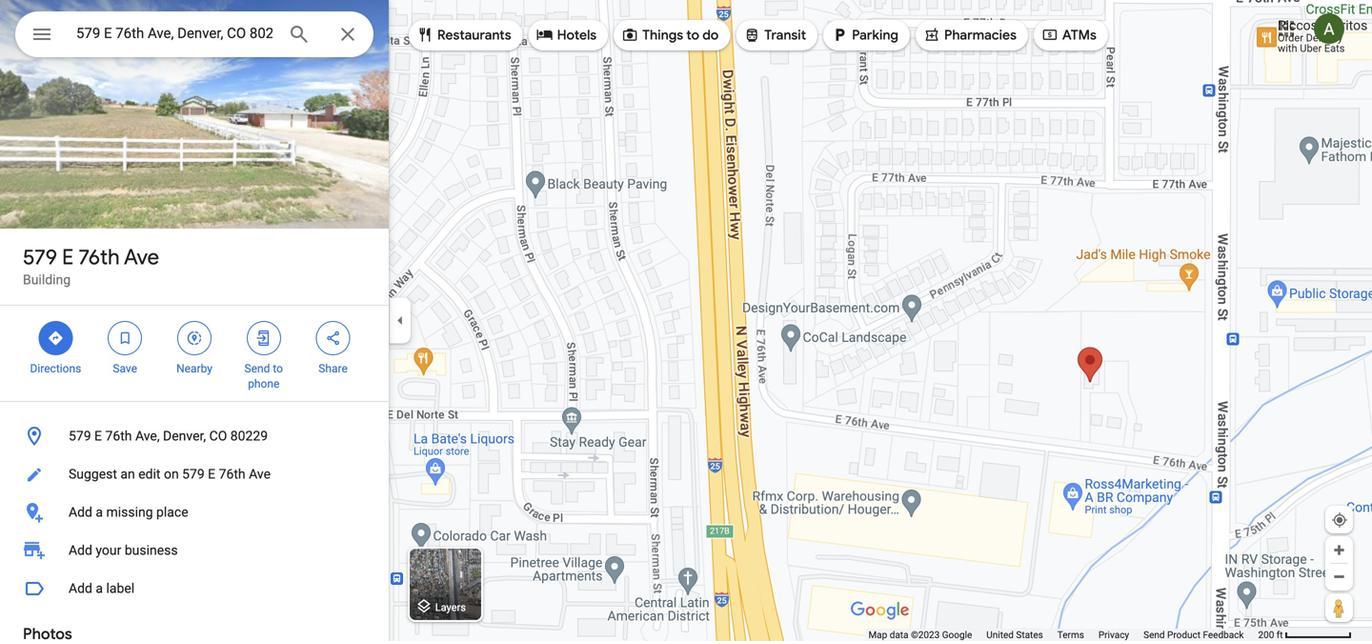 Task type: locate. For each thing, give the bounding box(es) containing it.
0 vertical spatial add
[[69, 505, 92, 520]]

add a missing place
[[69, 505, 188, 520]]

e up building
[[62, 244, 74, 271]]

ave inside 579 e 76th ave building
[[124, 244, 159, 271]]

579
[[23, 244, 57, 271], [69, 428, 91, 444], [182, 467, 205, 482]]

phone
[[248, 377, 280, 391]]

google
[[942, 630, 972, 641]]

1 horizontal spatial to
[[687, 27, 700, 44]]

200 ft
[[1259, 630, 1283, 641]]

add
[[69, 505, 92, 520], [69, 543, 92, 559], [69, 581, 92, 597]]

atms
[[1063, 27, 1097, 44]]


[[536, 24, 553, 45]]

0 vertical spatial ave
[[124, 244, 159, 271]]

1 horizontal spatial e
[[94, 428, 102, 444]]

 things to do
[[622, 24, 719, 45]]

suggest an edit on 579 e 76th ave
[[69, 467, 271, 482]]

privacy
[[1099, 630, 1130, 641]]

suggest
[[69, 467, 117, 482]]

e
[[62, 244, 74, 271], [94, 428, 102, 444], [208, 467, 216, 482]]

add left the your
[[69, 543, 92, 559]]

1 vertical spatial ave
[[249, 467, 271, 482]]

send left product
[[1144, 630, 1165, 641]]

2 vertical spatial 76th
[[219, 467, 246, 482]]

product
[[1168, 630, 1201, 641]]


[[622, 24, 639, 45]]

share
[[319, 362, 348, 376]]

building
[[23, 272, 71, 288]]

76th up 
[[79, 244, 120, 271]]

e for ave
[[62, 244, 74, 271]]

layers
[[435, 602, 466, 614]]

to inside  things to do
[[687, 27, 700, 44]]

co
[[209, 428, 227, 444]]

1 a from the top
[[96, 505, 103, 520]]

a left missing
[[96, 505, 103, 520]]

2 vertical spatial 579
[[182, 467, 205, 482]]

footer inside google maps 'element'
[[869, 629, 1259, 641]]

none field inside 579 e 76th ave, denver, co 80229 field
[[76, 22, 273, 45]]

add for add your business
[[69, 543, 92, 559]]

579 inside 579 e 76th ave building
[[23, 244, 57, 271]]

collapse side panel image
[[390, 310, 411, 331]]

0 horizontal spatial e
[[62, 244, 74, 271]]

0 horizontal spatial send
[[245, 362, 270, 376]]

1 vertical spatial a
[[96, 581, 103, 597]]


[[47, 328, 64, 349]]

missing
[[106, 505, 153, 520]]

0 horizontal spatial to
[[273, 362, 283, 376]]

send up phone
[[245, 362, 270, 376]]

0 vertical spatial send
[[245, 362, 270, 376]]

76th left ave,
[[105, 428, 132, 444]]

to up phone
[[273, 362, 283, 376]]

e down co
[[208, 467, 216, 482]]

e for ave,
[[94, 428, 102, 444]]

a for label
[[96, 581, 103, 597]]

label
[[106, 581, 135, 597]]

0 vertical spatial 579
[[23, 244, 57, 271]]

add for add a missing place
[[69, 505, 92, 520]]

0 horizontal spatial ave
[[124, 244, 159, 271]]

zoom in image
[[1332, 543, 1347, 558]]

0 vertical spatial a
[[96, 505, 103, 520]]

2 add from the top
[[69, 543, 92, 559]]

None field
[[76, 22, 273, 45]]

add left label
[[69, 581, 92, 597]]

a left label
[[96, 581, 103, 597]]

579 up building
[[23, 244, 57, 271]]

579 e 76th ave, denver, co 80229 button
[[0, 417, 389, 456]]

states
[[1016, 630, 1043, 641]]

579 e 76th ave, denver, co 80229
[[69, 428, 268, 444]]

to inside send to phone
[[273, 362, 283, 376]]

a inside button
[[96, 581, 103, 597]]

send
[[245, 362, 270, 376], [1144, 630, 1165, 641]]

1 vertical spatial add
[[69, 543, 92, 559]]

send product feedback
[[1144, 630, 1244, 641]]

hotels
[[557, 27, 597, 44]]

2 vertical spatial add
[[69, 581, 92, 597]]

1 horizontal spatial send
[[1144, 630, 1165, 641]]

0 vertical spatial e
[[62, 244, 74, 271]]

2 a from the top
[[96, 581, 103, 597]]

send inside send to phone
[[245, 362, 270, 376]]

 transit
[[744, 24, 806, 45]]

1 horizontal spatial 579
[[69, 428, 91, 444]]

1 vertical spatial 579
[[69, 428, 91, 444]]

send to phone
[[245, 362, 283, 391]]

e up suggest
[[94, 428, 102, 444]]

1 vertical spatial 76th
[[105, 428, 132, 444]]

1 vertical spatial e
[[94, 428, 102, 444]]

restaurants
[[437, 27, 512, 44]]

suggest an edit on 579 e 76th ave button
[[0, 456, 389, 494]]

ave up 
[[124, 244, 159, 271]]

feedback
[[1203, 630, 1244, 641]]

76th inside 579 e 76th ave building
[[79, 244, 120, 271]]

add inside button
[[69, 505, 92, 520]]

save
[[113, 362, 137, 376]]

0 vertical spatial 76th
[[79, 244, 120, 271]]

2 vertical spatial e
[[208, 467, 216, 482]]

a
[[96, 505, 103, 520], [96, 581, 103, 597]]

a inside button
[[96, 505, 103, 520]]

76th
[[79, 244, 120, 271], [105, 428, 132, 444], [219, 467, 246, 482]]

privacy button
[[1099, 629, 1130, 641]]

terms button
[[1058, 629, 1085, 641]]

terms
[[1058, 630, 1085, 641]]

your
[[96, 543, 121, 559]]


[[116, 328, 134, 349]]

ave down 80229 at the left bottom of page
[[249, 467, 271, 482]]

send inside send product feedback button
[[1144, 630, 1165, 641]]

1 add from the top
[[69, 505, 92, 520]]

3 add from the top
[[69, 581, 92, 597]]

e inside 579 e 76th ave building
[[62, 244, 74, 271]]

579 up suggest
[[69, 428, 91, 444]]


[[744, 24, 761, 45]]

add down suggest
[[69, 505, 92, 520]]

 atms
[[1042, 24, 1097, 45]]

footer
[[869, 629, 1259, 641]]

business
[[125, 543, 178, 559]]

200
[[1259, 630, 1275, 641]]

to
[[687, 27, 700, 44], [273, 362, 283, 376]]

1 horizontal spatial ave
[[249, 467, 271, 482]]

 restaurants
[[417, 24, 512, 45]]

footer containing map data ©2023 google
[[869, 629, 1259, 641]]

ave
[[124, 244, 159, 271], [249, 467, 271, 482]]

add inside button
[[69, 581, 92, 597]]

2 horizontal spatial 579
[[182, 467, 205, 482]]

1 vertical spatial to
[[273, 362, 283, 376]]

to left do
[[687, 27, 700, 44]]

0 horizontal spatial 579
[[23, 244, 57, 271]]

0 vertical spatial to
[[687, 27, 700, 44]]

united states
[[987, 630, 1043, 641]]

zoom out image
[[1332, 570, 1347, 584]]

map data ©2023 google
[[869, 630, 972, 641]]

google account: angela cha  
(angela.cha@adept.ai) image
[[1314, 13, 1345, 44]]

directions
[[30, 362, 81, 376]]

things
[[643, 27, 683, 44]]

579 right on
[[182, 467, 205, 482]]

76th down co
[[219, 467, 246, 482]]

1 vertical spatial send
[[1144, 630, 1165, 641]]



Task type: vqa. For each thing, say whether or not it's contained in the screenshot.
field on the left inside the 15490 Arapahoe Dr, Golden, CO 80403 field
no



Task type: describe. For each thing, give the bounding box(es) containing it.
76th for ave,
[[105, 428, 132, 444]]


[[31, 20, 53, 48]]

 search field
[[15, 11, 374, 61]]


[[924, 24, 941, 45]]

nearby
[[176, 362, 212, 376]]

579 for ave,
[[69, 428, 91, 444]]

ave inside button
[[249, 467, 271, 482]]

add your business
[[69, 543, 178, 559]]

place
[[156, 505, 188, 520]]

add your business link
[[0, 532, 389, 570]]


[[831, 24, 848, 45]]

edit
[[138, 467, 161, 482]]

 button
[[15, 11, 69, 61]]

united
[[987, 630, 1014, 641]]

transit
[[765, 27, 806, 44]]

 parking
[[831, 24, 899, 45]]

80229
[[230, 428, 268, 444]]

send for send product feedback
[[1144, 630, 1165, 641]]


[[417, 24, 434, 45]]

579 E 76th Ave, Denver, CO 80229 field
[[15, 11, 374, 57]]

579 for ave
[[23, 244, 57, 271]]

denver,
[[163, 428, 206, 444]]

a for missing
[[96, 505, 103, 520]]

parking
[[852, 27, 899, 44]]

show street view coverage image
[[1326, 594, 1353, 622]]

200 ft button
[[1259, 630, 1352, 641]]

add a label
[[69, 581, 135, 597]]

map
[[869, 630, 888, 641]]

do
[[703, 27, 719, 44]]

©2023
[[911, 630, 940, 641]]

send for send to phone
[[245, 362, 270, 376]]


[[325, 328, 342, 349]]

actions for 579 e 76th ave region
[[0, 306, 389, 401]]

579 e 76th ave building
[[23, 244, 159, 288]]

pharmacies
[[945, 27, 1017, 44]]

 hotels
[[536, 24, 597, 45]]

show your location image
[[1332, 512, 1349, 529]]

data
[[890, 630, 909, 641]]

an
[[120, 467, 135, 482]]

united states button
[[987, 629, 1043, 641]]

add a missing place button
[[0, 494, 389, 532]]


[[1042, 24, 1059, 45]]

google maps element
[[0, 0, 1373, 641]]

send product feedback button
[[1144, 629, 1244, 641]]

ave,
[[135, 428, 160, 444]]

on
[[164, 467, 179, 482]]

add for add a label
[[69, 581, 92, 597]]

 pharmacies
[[924, 24, 1017, 45]]

579 e 76th ave main content
[[0, 0, 389, 641]]

add a label button
[[0, 570, 389, 608]]


[[255, 328, 272, 349]]

2 horizontal spatial e
[[208, 467, 216, 482]]


[[186, 328, 203, 349]]

ft
[[1277, 630, 1283, 641]]

76th for ave
[[79, 244, 120, 271]]



